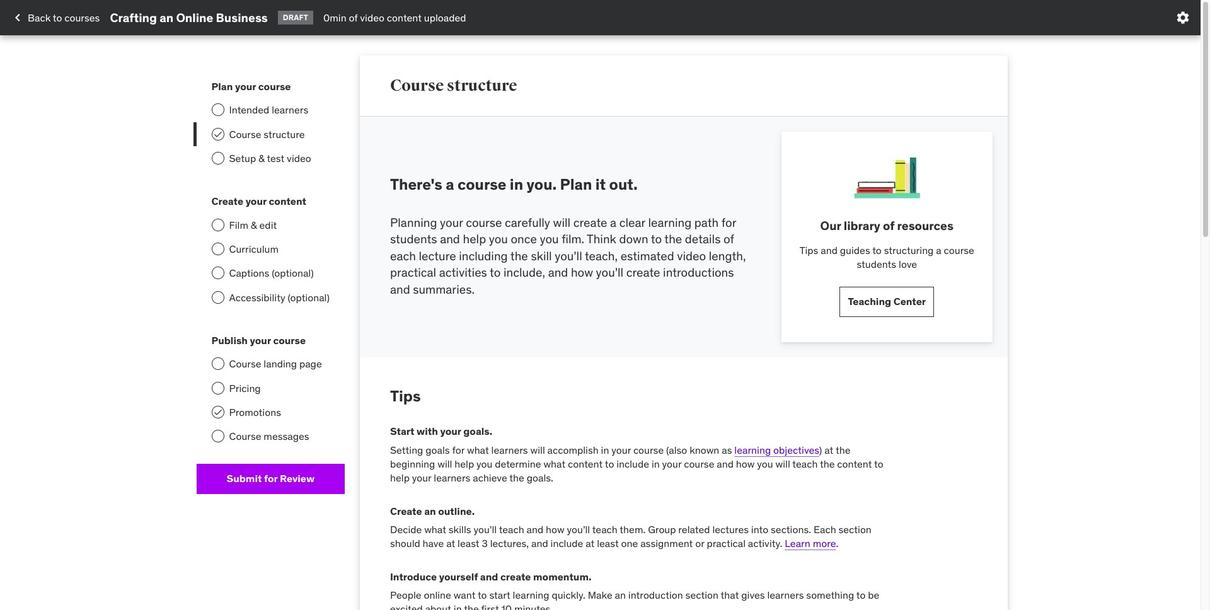 Task type: locate. For each thing, give the bounding box(es) containing it.
incomplete image up completed image
[[212, 382, 224, 395]]

for right the 'path'
[[722, 215, 737, 230]]

2 horizontal spatial what
[[544, 458, 566, 470]]

sections.
[[771, 523, 812, 536]]

an left outline.
[[425, 505, 436, 518]]

incomplete image for captions
[[212, 267, 224, 280]]

goals. down determine
[[527, 472, 554, 485]]

intended learners
[[229, 104, 309, 116]]

determine
[[495, 458, 541, 470]]

should
[[390, 538, 420, 550]]

down
[[620, 232, 649, 247]]

include up momentum.
[[551, 538, 584, 550]]

incomplete image left curriculum
[[212, 243, 224, 255]]

1 completed element from the top
[[212, 128, 224, 140]]

0 horizontal spatial create
[[501, 571, 531, 583]]

2 vertical spatial what
[[425, 523, 446, 536]]

incomplete image left "captions"
[[212, 267, 224, 280]]

0 vertical spatial how
[[571, 265, 593, 280]]

teaching
[[848, 295, 892, 308]]

incomplete image inside the film & edit link
[[212, 219, 224, 231]]

and down each
[[390, 282, 410, 297]]

at
[[825, 444, 834, 456], [447, 538, 455, 550], [586, 538, 595, 550]]

learners
[[272, 104, 309, 116], [492, 444, 528, 456], [434, 472, 471, 485], [768, 589, 804, 602]]

setting
[[390, 444, 423, 456]]

that
[[721, 589, 739, 602]]

your up lecture
[[440, 215, 463, 230]]

2 horizontal spatial teach
[[793, 458, 818, 470]]

0 horizontal spatial how
[[546, 523, 565, 536]]

start with your goals.
[[390, 425, 493, 438]]

1 horizontal spatial how
[[571, 265, 593, 280]]

teach down objectives
[[793, 458, 818, 470]]

2 vertical spatial create
[[501, 571, 531, 583]]

2 vertical spatial video
[[677, 248, 706, 264]]

1 incomplete image from the top
[[212, 104, 224, 116]]

learning up minutes.
[[513, 589, 550, 602]]

for
[[722, 215, 737, 230], [452, 444, 465, 456], [264, 473, 278, 485]]

completed element inside promotions link
[[212, 406, 224, 419]]

1 vertical spatial video
[[287, 152, 311, 165]]

captions (optional)
[[229, 267, 314, 280]]

create your content
[[212, 195, 306, 208]]

incomplete image up completed icon
[[212, 104, 224, 116]]

course
[[390, 76, 444, 95], [229, 128, 261, 140], [229, 358, 261, 370], [229, 430, 261, 443]]

1 vertical spatial section
[[686, 589, 719, 602]]

1 horizontal spatial goals.
[[527, 472, 554, 485]]

0 horizontal spatial an
[[160, 10, 174, 25]]

think
[[587, 232, 617, 247]]

edit
[[260, 219, 277, 231]]

0 horizontal spatial goals.
[[464, 425, 493, 438]]

and up start
[[480, 571, 499, 583]]

learners inside ) at the beginning will help you determine what content to include in your course and how you will teach the content to help your learners achieve the goals.
[[434, 472, 471, 485]]

or
[[696, 538, 705, 550]]

start
[[390, 425, 415, 438]]

your down (also
[[663, 458, 682, 470]]

1 horizontal spatial for
[[452, 444, 465, 456]]

learning
[[649, 215, 692, 230], [735, 444, 771, 456], [513, 589, 550, 602]]

1 vertical spatial how
[[737, 458, 755, 470]]

practical inside the planning your course carefully will create a clear learning path for students and help you once you film. think down to the details of each lecture including the skill you'll teach, estimated video length, practical activities to include, and how you'll create introductions and summaries.
[[390, 265, 437, 280]]

for left review
[[264, 473, 278, 485]]

how
[[571, 265, 593, 280], [737, 458, 755, 470], [546, 523, 565, 536]]

0 vertical spatial include
[[617, 458, 650, 470]]

learners inside introduce yourself and create momentum. people online want to start learning quickly. make an introduction section that gives learners something to be excited about in the first 10 minutes.
[[768, 589, 804, 602]]

how down teach, in the top of the page
[[571, 265, 593, 280]]

incomplete image for course landing page
[[212, 358, 224, 370]]

create down estimated
[[627, 265, 661, 280]]

least left 3
[[458, 538, 480, 550]]

accessibility (optional) link
[[196, 286, 345, 310]]

1 vertical spatial completed element
[[212, 406, 224, 419]]

1 vertical spatial what
[[544, 458, 566, 470]]

and inside introduce yourself and create momentum. people online want to start learning quickly. make an introduction section that gives learners something to be excited about in the first 10 minutes.
[[480, 571, 499, 583]]

1 horizontal spatial include
[[617, 458, 650, 470]]

(optional) down captions (optional)
[[288, 291, 330, 304]]

plan left it
[[560, 175, 592, 194]]

course left (also
[[634, 444, 664, 456]]

& left test
[[259, 152, 265, 165]]

2 horizontal spatial of
[[884, 218, 895, 233]]

incomplete image for pricing
[[212, 382, 224, 395]]

there's
[[390, 175, 443, 194]]

video up introductions
[[677, 248, 706, 264]]

course for course landing page link
[[229, 358, 261, 370]]

1 vertical spatial include
[[551, 538, 584, 550]]

0 vertical spatial completed element
[[212, 128, 224, 140]]

create up film
[[212, 195, 243, 208]]

learning inside introduce yourself and create momentum. people online want to start learning quickly. make an introduction section that gives learners something to be excited about in the first 10 minutes.
[[513, 589, 550, 602]]

0 vertical spatial course structure
[[390, 76, 517, 95]]

0 vertical spatial tips
[[800, 244, 819, 257]]

people
[[390, 589, 422, 602]]

section
[[839, 523, 872, 536], [686, 589, 719, 602]]

practical down lectures
[[707, 538, 746, 550]]

2 horizontal spatial for
[[722, 215, 737, 230]]

1 vertical spatial tips
[[390, 386, 421, 406]]

video inside the planning your course carefully will create a clear learning path for students and help you once you film. think down to the details of each lecture including the skill you'll teach, estimated video length, practical activities to include, and how you'll create introductions and summaries.
[[677, 248, 706, 264]]

0 horizontal spatial learning
[[513, 589, 550, 602]]

1 vertical spatial a
[[611, 215, 617, 230]]

teach up lectures,
[[499, 523, 525, 536]]

incomplete image inside curriculum 'link'
[[212, 243, 224, 255]]

0 horizontal spatial what
[[425, 523, 446, 536]]

setup & test video
[[229, 152, 311, 165]]

2 horizontal spatial a
[[937, 244, 942, 257]]

3 incomplete image from the top
[[212, 267, 224, 280]]

1 horizontal spatial course structure
[[390, 76, 517, 95]]

1 vertical spatial plan
[[560, 175, 592, 194]]

practical down each
[[390, 265, 437, 280]]

group
[[648, 523, 676, 536]]

help down beginning
[[390, 472, 410, 485]]

2 vertical spatial learning
[[513, 589, 550, 602]]

.
[[837, 538, 839, 550]]

an right "make"
[[615, 589, 626, 602]]

structure
[[447, 76, 517, 95], [264, 128, 305, 140]]

course structure
[[390, 76, 517, 95], [229, 128, 305, 140]]

1 horizontal spatial tips
[[800, 244, 819, 257]]

0 horizontal spatial a
[[446, 175, 454, 194]]

course down known
[[684, 458, 715, 470]]

1 horizontal spatial &
[[259, 152, 265, 165]]

the
[[665, 232, 683, 247], [511, 248, 528, 264], [836, 444, 851, 456], [820, 458, 835, 470], [510, 472, 525, 485], [464, 603, 479, 610]]

1 vertical spatial course structure
[[229, 128, 305, 140]]

0 vertical spatial learning
[[649, 215, 692, 230]]

an for create
[[425, 505, 436, 518]]

help
[[463, 232, 486, 247], [455, 458, 474, 470], [390, 472, 410, 485]]

practical
[[390, 265, 437, 280], [707, 538, 746, 550]]

an left the 'online' on the left top
[[160, 10, 174, 25]]

3
[[482, 538, 488, 550]]

and inside the tips and guides to structuring a course students love
[[821, 244, 838, 257]]

course settings image
[[1176, 10, 1191, 25]]

online
[[424, 589, 451, 602]]

create up think
[[574, 215, 608, 230]]

0 vertical spatial (optional)
[[272, 267, 314, 280]]

you
[[489, 232, 508, 247], [540, 232, 559, 247], [477, 458, 493, 470], [758, 458, 774, 470]]

1 horizontal spatial plan
[[560, 175, 592, 194]]

film.
[[562, 232, 585, 247]]

quickly.
[[552, 589, 586, 602]]

create
[[212, 195, 243, 208], [390, 505, 422, 518]]

setup
[[229, 152, 256, 165]]

the inside introduce yourself and create momentum. people online want to start learning quickly. make an introduction section that gives learners something to be excited about in the first 10 minutes.
[[464, 603, 479, 610]]

0 vertical spatial practical
[[390, 265, 437, 280]]

2 incomplete image from the top
[[212, 243, 224, 255]]

2 horizontal spatial video
[[677, 248, 706, 264]]

our library of resources
[[821, 218, 954, 233]]

completed element inside course structure link
[[212, 128, 224, 140]]

messages
[[264, 430, 309, 443]]

0 vertical spatial for
[[722, 215, 737, 230]]

1 horizontal spatial an
[[425, 505, 436, 518]]

in inside introduce yourself and create momentum. people online want to start learning quickly. make an introduction section that gives learners something to be excited about in the first 10 minutes.
[[454, 603, 462, 610]]

known
[[690, 444, 720, 456]]

students inside the planning your course carefully will create a clear learning path for students and help you once you film. think down to the details of each lecture including the skill you'll teach, estimated video length, practical activities to include, and how you'll create introductions and summaries.
[[390, 232, 437, 247]]

0 horizontal spatial structure
[[264, 128, 305, 140]]

the right the ")"
[[836, 444, 851, 456]]

to inside the tips and guides to structuring a course students love
[[873, 244, 882, 257]]

1 incomplete image from the top
[[212, 219, 224, 231]]

1 horizontal spatial practical
[[707, 538, 746, 550]]

1 horizontal spatial structure
[[447, 76, 517, 95]]

section inside decide what skills you'll teach and how you'll teach them. group related lectures into sections. each section should have at least 3 lectures, and include at least one assignment or practical activity.
[[839, 523, 872, 536]]

learners up determine
[[492, 444, 528, 456]]

2 vertical spatial how
[[546, 523, 565, 536]]

help up including
[[463, 232, 486, 247]]

what up have
[[425, 523, 446, 536]]

with
[[417, 425, 438, 438]]

1 vertical spatial structure
[[264, 128, 305, 140]]

and down 'as'
[[717, 458, 734, 470]]

create
[[574, 215, 608, 230], [627, 265, 661, 280], [501, 571, 531, 583]]

course up 'landing'
[[273, 334, 306, 347]]

of up length,
[[724, 232, 734, 247]]

a left clear
[[611, 215, 617, 230]]

be
[[869, 589, 880, 602]]

captions (optional) link
[[196, 261, 345, 286]]

1 horizontal spatial create
[[390, 505, 422, 518]]

1 horizontal spatial students
[[857, 258, 897, 271]]

video right test
[[287, 152, 311, 165]]

0 horizontal spatial least
[[458, 538, 480, 550]]

0 vertical spatial goals.
[[464, 425, 493, 438]]

incomplete image inside 'accessibility (optional)' link
[[212, 291, 224, 304]]

3 incomplete image from the top
[[212, 291, 224, 304]]

1 vertical spatial an
[[425, 505, 436, 518]]

intended learners link
[[196, 98, 345, 122]]

teach left them.
[[593, 523, 618, 536]]

lecture
[[419, 248, 456, 264]]

you'll up 3
[[474, 523, 497, 536]]

0 horizontal spatial of
[[349, 11, 358, 24]]

learners down goals
[[434, 472, 471, 485]]

your down beginning
[[412, 472, 432, 485]]

5 incomplete image from the top
[[212, 382, 224, 395]]

beginning
[[390, 458, 435, 470]]

your
[[235, 80, 256, 93], [246, 195, 267, 208], [440, 215, 463, 230], [250, 334, 271, 347], [440, 425, 461, 438], [612, 444, 631, 456], [663, 458, 682, 470], [412, 472, 432, 485]]

(optional) up accessibility (optional)
[[272, 267, 314, 280]]

how inside ) at the beginning will help you determine what content to include in your course and how you will teach the content to help your learners achieve the goals.
[[737, 458, 755, 470]]

incomplete image inside setup & test video link
[[212, 152, 224, 165]]

incomplete image inside intended learners link
[[212, 104, 224, 116]]

1 horizontal spatial section
[[839, 523, 872, 536]]

1 vertical spatial &
[[251, 219, 257, 231]]

course landing page link
[[196, 352, 345, 376]]

how down learning objectives link
[[737, 458, 755, 470]]

course down resources
[[944, 244, 975, 257]]

1 horizontal spatial at
[[586, 538, 595, 550]]

0 horizontal spatial include
[[551, 538, 584, 550]]

have
[[423, 538, 444, 550]]

publish
[[212, 334, 248, 347]]

how up momentum.
[[546, 523, 565, 536]]

4 incomplete image from the top
[[212, 358, 224, 370]]

what down accomplish
[[544, 458, 566, 470]]

2 incomplete image from the top
[[212, 152, 224, 165]]

0 horizontal spatial create
[[212, 195, 243, 208]]

section left that
[[686, 589, 719, 602]]

will down learning objectives link
[[776, 458, 791, 470]]

&
[[259, 152, 265, 165], [251, 219, 257, 231]]

there's a course in you.  plan it out.
[[390, 175, 638, 194]]

2 least from the left
[[597, 538, 619, 550]]

and right lectures,
[[532, 538, 548, 550]]

them.
[[620, 523, 646, 536]]

outline.
[[438, 505, 475, 518]]

your up intended
[[235, 80, 256, 93]]

0 vertical spatial &
[[259, 152, 265, 165]]

accomplish
[[548, 444, 599, 456]]

1 horizontal spatial a
[[611, 215, 617, 230]]

0 vertical spatial students
[[390, 232, 437, 247]]

0min of video content uploaded
[[323, 11, 466, 24]]

pricing
[[229, 382, 261, 395]]

video right the '0min'
[[360, 11, 385, 24]]

1 vertical spatial create
[[390, 505, 422, 518]]

completed element for course structure
[[212, 128, 224, 140]]

one
[[622, 538, 638, 550]]

practical inside decide what skills you'll teach and how you'll teach them. group related lectures into sections. each section should have at least 3 lectures, and include at least one assignment or practical activity.
[[707, 538, 746, 550]]

include down setting goals for what learners will accomplish in your course (also known as learning objectives
[[617, 458, 650, 470]]

as
[[722, 444, 732, 456]]

plan your course
[[212, 80, 291, 93]]

in left you.
[[510, 175, 524, 194]]

will up film.
[[553, 215, 571, 230]]

incomplete image for intended
[[212, 104, 224, 116]]

section inside introduce yourself and create momentum. people online want to start learning quickly. make an introduction section that gives learners something to be excited about in the first 10 minutes.
[[686, 589, 719, 602]]

incomplete image
[[212, 104, 224, 116], [212, 152, 224, 165], [212, 267, 224, 280], [212, 430, 224, 443]]

course up including
[[466, 215, 502, 230]]

promotions
[[229, 406, 281, 419]]

details
[[685, 232, 721, 247]]

0 horizontal spatial &
[[251, 219, 257, 231]]

goals
[[426, 444, 450, 456]]

learning left the 'path'
[[649, 215, 692, 230]]

you down learning objectives link
[[758, 458, 774, 470]]

1 horizontal spatial learning
[[649, 215, 692, 230]]

a down resources
[[937, 244, 942, 257]]

0 vertical spatial section
[[839, 523, 872, 536]]

1 vertical spatial goals.
[[527, 472, 554, 485]]

least
[[458, 538, 480, 550], [597, 538, 619, 550]]

1 horizontal spatial of
[[724, 232, 734, 247]]

0 vertical spatial video
[[360, 11, 385, 24]]

what up "achieve"
[[467, 444, 489, 456]]

submit for review
[[227, 473, 315, 485]]

a right there's
[[446, 175, 454, 194]]

create inside introduce yourself and create momentum. people online want to start learning quickly. make an introduction section that gives learners something to be excited about in the first 10 minutes.
[[501, 571, 531, 583]]

0 horizontal spatial practical
[[390, 265, 437, 280]]

incomplete image left 'accessibility'
[[212, 291, 224, 304]]

learning right 'as'
[[735, 444, 771, 456]]

4 incomplete image from the top
[[212, 430, 224, 443]]

incomplete image for film & edit
[[212, 219, 224, 231]]

what inside decide what skills you'll teach and how you'll teach them. group related lectures into sections. each section should have at least 3 lectures, and include at least one assignment or practical activity.
[[425, 523, 446, 536]]

0 vertical spatial what
[[467, 444, 489, 456]]

course messages
[[229, 430, 309, 443]]

2 vertical spatial for
[[264, 473, 278, 485]]

a inside the tips and guides to structuring a course students love
[[937, 244, 942, 257]]

create up start
[[501, 571, 531, 583]]

completed element
[[212, 128, 224, 140], [212, 406, 224, 419]]

section right each
[[839, 523, 872, 536]]

submit for review button
[[196, 464, 345, 494]]

tips inside the tips and guides to structuring a course students love
[[800, 244, 819, 257]]

incomplete image
[[212, 219, 224, 231], [212, 243, 224, 255], [212, 291, 224, 304], [212, 358, 224, 370], [212, 382, 224, 395]]

1 horizontal spatial least
[[597, 538, 619, 550]]

incomplete image down completed icon
[[212, 152, 224, 165]]

2 vertical spatial a
[[937, 244, 942, 257]]

the down want
[[464, 603, 479, 610]]

incomplete image inside course landing page link
[[212, 358, 224, 370]]

length,
[[709, 248, 746, 264]]

a inside the planning your course carefully will create a clear learning path for students and help you once you film. think down to the details of each lecture including the skill you'll teach, estimated video length, practical activities to include, and how you'll create introductions and summaries.
[[611, 215, 617, 230]]

incomplete image inside pricing 'link'
[[212, 382, 224, 395]]

1 vertical spatial practical
[[707, 538, 746, 550]]

incomplete image inside course messages link
[[212, 430, 224, 443]]

incomplete image down completed image
[[212, 430, 224, 443]]

introduce yourself and create momentum. people online want to start learning quickly. make an introduction section that gives learners something to be excited about in the first 10 minutes.
[[390, 571, 880, 610]]

in down setting goals for what learners will accomplish in your course (also known as learning objectives
[[652, 458, 660, 470]]

help up "achieve"
[[455, 458, 474, 470]]

for inside button
[[264, 473, 278, 485]]

landing
[[264, 358, 297, 370]]

0 horizontal spatial section
[[686, 589, 719, 602]]

0 horizontal spatial plan
[[212, 80, 233, 93]]

plan up intended
[[212, 80, 233, 93]]

at right the ")"
[[825, 444, 834, 456]]

0 vertical spatial create
[[212, 195, 243, 208]]

back to courses
[[28, 11, 100, 24]]

for right goals
[[452, 444, 465, 456]]

1 horizontal spatial teach
[[593, 523, 618, 536]]

1 vertical spatial learning
[[735, 444, 771, 456]]

create for create your content
[[212, 195, 243, 208]]

learning inside the planning your course carefully will create a clear learning path for students and help you once you film. think down to the details of each lecture including the skill you'll teach, estimated video length, practical activities to include, and how you'll create introductions and summaries.
[[649, 215, 692, 230]]

0 horizontal spatial for
[[264, 473, 278, 485]]

students down planning in the left of the page
[[390, 232, 437, 247]]

how inside decide what skills you'll teach and how you'll teach them. group related lectures into sections. each section should have at least 3 lectures, and include at least one assignment or practical activity.
[[546, 523, 565, 536]]

& left edit
[[251, 219, 257, 231]]

2 vertical spatial an
[[615, 589, 626, 602]]

learners right gives
[[768, 589, 804, 602]]

2 horizontal spatial an
[[615, 589, 626, 602]]

1 horizontal spatial create
[[574, 215, 608, 230]]

course messages link
[[196, 425, 345, 449]]

completed image
[[213, 129, 223, 139]]

1 vertical spatial (optional)
[[288, 291, 330, 304]]

of right the '0min'
[[349, 11, 358, 24]]

2 completed element from the top
[[212, 406, 224, 419]]

1 least from the left
[[458, 538, 480, 550]]

incomplete image for course
[[212, 430, 224, 443]]

incomplete image inside captions (optional) link
[[212, 267, 224, 280]]

tips left guides
[[800, 244, 819, 257]]

test
[[267, 152, 285, 165]]

to
[[53, 11, 62, 24], [651, 232, 662, 247], [873, 244, 882, 257], [490, 265, 501, 280], [605, 458, 614, 470], [875, 458, 884, 470], [478, 589, 487, 602], [857, 589, 866, 602]]



Task type: vqa. For each thing, say whether or not it's contained in the screenshot.
into
yes



Task type: describe. For each thing, give the bounding box(es) containing it.
you up including
[[489, 232, 508, 247]]

course up carefully
[[458, 175, 507, 194]]

& for edit
[[251, 219, 257, 231]]

0 horizontal spatial at
[[447, 538, 455, 550]]

estimated
[[621, 248, 675, 264]]

incomplete image for accessibility (optional)
[[212, 291, 224, 304]]

1 horizontal spatial what
[[467, 444, 489, 456]]

film & edit
[[229, 219, 277, 231]]

course inside the tips and guides to structuring a course students love
[[944, 244, 975, 257]]

learners up course structure link
[[272, 104, 309, 116]]

learn more .
[[785, 538, 839, 550]]

library
[[844, 218, 881, 233]]

1 horizontal spatial video
[[360, 11, 385, 24]]

include inside ) at the beginning will help you determine what content to include in your course and how you will teach the content to help your learners achieve the goals.
[[617, 458, 650, 470]]

the left details
[[665, 232, 683, 247]]

introductions
[[663, 265, 734, 280]]

momentum.
[[534, 571, 592, 583]]

completed image
[[213, 407, 223, 418]]

course inside ) at the beginning will help you determine what content to include in your course and how you will teach the content to help your learners achieve the goals.
[[684, 458, 715, 470]]

completed element for promotions
[[212, 406, 224, 419]]

out.
[[610, 175, 638, 194]]

) at the beginning will help you determine what content to include in your course and how you will teach the content to help your learners achieve the goals.
[[390, 444, 884, 485]]

you'll down film.
[[555, 248, 583, 264]]

and up lecture
[[440, 232, 460, 247]]

structuring
[[885, 244, 934, 257]]

your up goals
[[440, 425, 461, 438]]

back to courses link
[[10, 7, 100, 28]]

you up skill
[[540, 232, 559, 247]]

film & edit link
[[196, 213, 345, 237]]

it
[[596, 175, 606, 194]]

and down skill
[[548, 265, 568, 280]]

objectives
[[774, 444, 820, 456]]

)
[[820, 444, 823, 456]]

your right accomplish
[[612, 444, 631, 456]]

crafting
[[110, 10, 157, 25]]

pricing link
[[196, 376, 345, 401]]

0 vertical spatial structure
[[447, 76, 517, 95]]

(optional) for captions (optional)
[[272, 267, 314, 280]]

teaching center
[[848, 295, 927, 308]]

page
[[299, 358, 322, 370]]

in right accomplish
[[601, 444, 610, 456]]

1 vertical spatial for
[[452, 444, 465, 456]]

the down determine
[[510, 472, 525, 485]]

crafting an online business
[[110, 10, 268, 25]]

uploaded
[[424, 11, 466, 24]]

introduction
[[629, 589, 683, 602]]

curriculum
[[229, 243, 279, 255]]

back
[[28, 11, 51, 24]]

yourself
[[439, 571, 478, 583]]

film
[[229, 219, 248, 231]]

submit
[[227, 473, 262, 485]]

your inside the planning your course carefully will create a clear learning path for students and help you once you film. think down to the details of each lecture including the skill you'll teach, estimated video length, practical activities to include, and how you'll create introductions and summaries.
[[440, 215, 463, 230]]

for inside the planning your course carefully will create a clear learning path for students and help you once you film. think down to the details of each lecture including the skill you'll teach, estimated video length, practical activities to include, and how you'll create introductions and summaries.
[[722, 215, 737, 230]]

10
[[502, 603, 512, 610]]

1 vertical spatial help
[[455, 458, 474, 470]]

create an outline.
[[390, 505, 475, 518]]

0 horizontal spatial video
[[287, 152, 311, 165]]

make
[[588, 589, 613, 602]]

0 vertical spatial create
[[574, 215, 608, 230]]

course up intended learners link
[[258, 80, 291, 93]]

summaries.
[[413, 282, 475, 297]]

what inside ) at the beginning will help you determine what content to include in your course and how you will teach the content to help your learners achieve the goals.
[[544, 458, 566, 470]]

planning your course carefully will create a clear learning path for students and help you once you film. think down to the details of each lecture including the skill you'll teach, estimated video length, practical activities to include, and how you'll create introductions and summaries.
[[390, 215, 746, 297]]

and inside ) at the beginning will help you determine what content to include in your course and how you will teach the content to help your learners achieve the goals.
[[717, 458, 734, 470]]

the down once
[[511, 248, 528, 264]]

each
[[814, 523, 837, 536]]

publish your course
[[212, 334, 306, 347]]

you'll down teach, in the top of the page
[[596, 265, 624, 280]]

course inside the planning your course carefully will create a clear learning path for students and help you once you film. think down to the details of each lecture including the skill you'll teach, estimated video length, practical activities to include, and how you'll create introductions and summaries.
[[466, 215, 502, 230]]

draft
[[283, 12, 308, 22]]

help inside the planning your course carefully will create a clear learning path for students and help you once you film. think down to the details of each lecture including the skill you'll teach, estimated video length, practical activities to include, and how you'll create introductions and summaries.
[[463, 232, 486, 247]]

medium image
[[10, 10, 25, 25]]

(optional) for accessibility (optional)
[[288, 291, 330, 304]]

teach inside ) at the beginning will help you determine what content to include in your course and how you will teach the content to help your learners achieve the goals.
[[793, 458, 818, 470]]

setting goals for what learners will accomplish in your course (also known as learning objectives
[[390, 444, 820, 456]]

tips for tips
[[390, 386, 421, 406]]

about
[[425, 603, 452, 610]]

and up lectures,
[[527, 523, 544, 536]]

2 horizontal spatial create
[[627, 265, 661, 280]]

guides
[[841, 244, 871, 257]]

0 horizontal spatial teach
[[499, 523, 525, 536]]

decide what skills you'll teach and how you'll teach them. group related lectures into sections. each section should have at least 3 lectures, and include at least one assignment or practical activity.
[[390, 523, 872, 550]]

an for crafting
[[160, 10, 174, 25]]

excited
[[390, 603, 423, 610]]

center
[[894, 295, 927, 308]]

path
[[695, 215, 719, 230]]

accessibility
[[229, 291, 285, 304]]

skills
[[449, 523, 471, 536]]

teaching center link
[[840, 287, 935, 317]]

you up "achieve"
[[477, 458, 493, 470]]

include inside decide what skills you'll teach and how you'll teach them. group related lectures into sections. each section should have at least 3 lectures, and include at least one assignment or practical activity.
[[551, 538, 584, 550]]

intended
[[229, 104, 270, 116]]

course landing page
[[229, 358, 322, 370]]

something
[[807, 589, 855, 602]]

course for course structure link
[[229, 128, 261, 140]]

activities
[[439, 265, 487, 280]]

at inside ) at the beginning will help you determine what content to include in your course and how you will teach the content to help your learners achieve the goals.
[[825, 444, 834, 456]]

in inside ) at the beginning will help you determine what content to include in your course and how you will teach the content to help your learners achieve the goals.
[[652, 458, 660, 470]]

incomplete image for curriculum
[[212, 243, 224, 255]]

you.
[[527, 175, 557, 194]]

course for course messages link
[[229, 430, 261, 443]]

carefully
[[505, 215, 551, 230]]

create for create an outline.
[[390, 505, 422, 518]]

will up determine
[[531, 444, 545, 456]]

students inside the tips and guides to structuring a course students love
[[857, 258, 897, 271]]

love
[[899, 258, 918, 271]]

start
[[490, 589, 511, 602]]

your up the film & edit
[[246, 195, 267, 208]]

0min
[[323, 11, 347, 24]]

captions
[[229, 267, 270, 280]]

goals. inside ) at the beginning will help you determine what content to include in your course and how you will teach the content to help your learners achieve the goals.
[[527, 472, 554, 485]]

will down goals
[[438, 458, 452, 470]]

will inside the planning your course carefully will create a clear learning path for students and help you once you film. think down to the details of each lecture including the skill you'll teach, estimated video length, practical activities to include, and how you'll create introductions and summaries.
[[553, 215, 571, 230]]

you'll up momentum.
[[567, 523, 590, 536]]

your up course landing page link
[[250, 334, 271, 347]]

the down the ")"
[[820, 458, 835, 470]]

learning objectives link
[[735, 444, 820, 456]]

2 horizontal spatial learning
[[735, 444, 771, 456]]

introduce
[[390, 571, 437, 583]]

lectures
[[713, 523, 749, 536]]

0 horizontal spatial course structure
[[229, 128, 305, 140]]

2 vertical spatial help
[[390, 472, 410, 485]]

each
[[390, 248, 416, 264]]

business
[[216, 10, 268, 25]]

tips and guides to structuring a course students love
[[800, 244, 975, 271]]

incomplete image for setup
[[212, 152, 224, 165]]

an inside introduce yourself and create momentum. people online want to start learning quickly. make an introduction section that gives learners something to be excited about in the first 10 minutes.
[[615, 589, 626, 602]]

tips for tips and guides to structuring a course students love
[[800, 244, 819, 257]]

first
[[482, 603, 499, 610]]

(also
[[667, 444, 688, 456]]

into
[[752, 523, 769, 536]]

& for test
[[259, 152, 265, 165]]

0 vertical spatial a
[[446, 175, 454, 194]]

curriculum link
[[196, 237, 345, 261]]

promotions link
[[196, 401, 345, 425]]

how inside the planning your course carefully will create a clear learning path for students and help you once you film. think down to the details of each lecture including the skill you'll teach, estimated video length, practical activities to include, and how you'll create introductions and summaries.
[[571, 265, 593, 280]]

assignment
[[641, 538, 693, 550]]

of inside the planning your course carefully will create a clear learning path for students and help you once you film. think down to the details of each lecture including the skill you'll teach, estimated video length, practical activities to include, and how you'll create introductions and summaries.
[[724, 232, 734, 247]]

course structure link
[[196, 122, 345, 146]]



